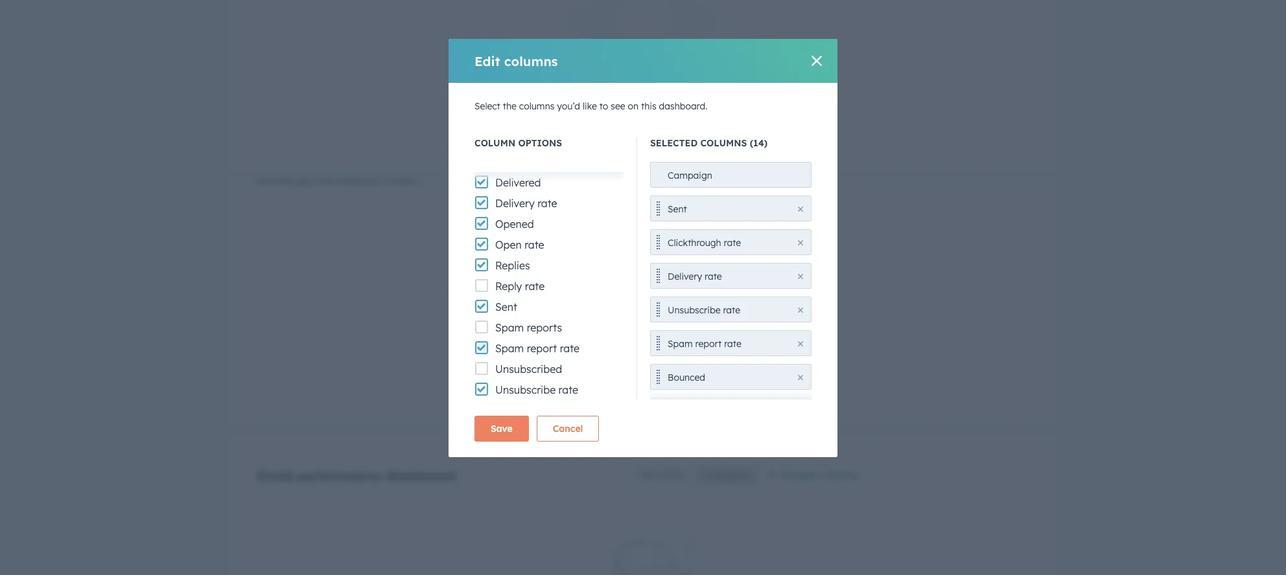 Task type: vqa. For each thing, say whether or not it's contained in the screenshot.
see
yes



Task type: locate. For each thing, give the bounding box(es) containing it.
1 vertical spatial unsubscribe
[[496, 384, 556, 397]]

unsubscribed
[[496, 363, 562, 376]]

cancel button
[[537, 416, 600, 442]]

0 horizontal spatial spam report rate
[[496, 342, 580, 355]]

sent down campaign
[[668, 204, 687, 215]]

1 vertical spatial performance
[[297, 468, 381, 484]]

0 horizontal spatial unsubscribe
[[496, 384, 556, 397]]

clickthrough rate
[[668, 237, 741, 249]]

like
[[583, 101, 597, 112]]

columns for selected columns (14)
[[701, 137, 747, 149]]

group
[[630, 466, 758, 486]]

select
[[475, 101, 501, 112]]

to left "bounced"
[[646, 383, 656, 396]]

2 vertical spatial close image
[[798, 342, 804, 347]]

report up "bounced"
[[696, 339, 722, 350]]

email for email performance chart
[[257, 171, 294, 187]]

no
[[604, 82, 618, 95], [603, 383, 617, 396]]

2 performance from the top
[[297, 468, 381, 484]]

data
[[621, 82, 644, 95], [620, 383, 643, 396]]

bounced
[[668, 372, 706, 384]]

1 close image from the top
[[798, 207, 804, 212]]

selected columns (14)
[[651, 137, 768, 149]]

columns right "manage"
[[822, 470, 859, 481]]

Campaigns button
[[694, 466, 758, 486]]

delivery up opened
[[496, 197, 535, 210]]

to right like
[[600, 101, 609, 112]]

0 vertical spatial unsubscribe rate
[[668, 305, 741, 317]]

1 horizontal spatial unsubscribe
[[668, 305, 721, 317]]

0 vertical spatial show
[[660, 82, 685, 95]]

1 vertical spatial unsubscribe rate
[[496, 384, 579, 397]]

unsubscribe rate
[[668, 305, 741, 317], [496, 384, 579, 397]]

clickthrough
[[668, 237, 722, 249]]

0 horizontal spatial delivery
[[496, 197, 535, 210]]

0 vertical spatial sent
[[668, 204, 687, 215]]

0 vertical spatial performance
[[297, 171, 381, 187]]

edit columns dialog
[[449, 39, 838, 576]]

on
[[628, 101, 639, 112]]

1 horizontal spatial sent
[[641, 471, 658, 481]]

save
[[491, 424, 513, 435]]

campaign
[[668, 170, 713, 182]]

unsubscribe
[[668, 305, 721, 317], [496, 384, 556, 397]]

data up the on
[[621, 82, 644, 95]]

sent left emails
[[641, 471, 658, 481]]

delivery rate down 'delivered'
[[496, 197, 558, 210]]

close image
[[798, 207, 804, 212], [798, 274, 804, 280], [798, 308, 804, 313], [798, 376, 804, 381]]

0 horizontal spatial unsubscribe rate
[[496, 384, 579, 397]]

1 vertical spatial no
[[603, 383, 617, 396]]

spam
[[496, 322, 524, 335], [668, 339, 693, 350], [496, 342, 524, 355]]

2 horizontal spatial sent
[[668, 204, 687, 215]]

delivery rate
[[496, 197, 558, 210], [668, 271, 722, 283]]

1 vertical spatial to
[[600, 101, 609, 112]]

email
[[257, 171, 294, 187], [257, 468, 294, 484]]

open
[[496, 239, 522, 252]]

columns right 'edit'
[[504, 53, 558, 69]]

email for email performance dashboard
[[257, 468, 294, 484]]

0 vertical spatial no data to show
[[604, 82, 685, 95]]

1 email from the top
[[257, 171, 294, 187]]

1 horizontal spatial spam report rate
[[668, 339, 742, 350]]

selected
[[651, 137, 698, 149]]

1 vertical spatial close image
[[798, 241, 804, 246]]

spam report rate down reports
[[496, 342, 580, 355]]

spam report rate up "bounced"
[[668, 339, 742, 350]]

0 vertical spatial no
[[604, 82, 618, 95]]

chart
[[385, 171, 420, 187]]

performance
[[297, 171, 381, 187], [297, 468, 381, 484]]

2 email from the top
[[257, 468, 294, 484]]

columns for manage columns
[[822, 470, 859, 481]]

to up this
[[647, 82, 657, 95]]

1 vertical spatial email
[[257, 468, 294, 484]]

2 vertical spatial sent
[[641, 471, 658, 481]]

1 performance from the top
[[297, 171, 381, 187]]

1 vertical spatial no data to show
[[603, 383, 684, 396]]

delivered
[[496, 176, 541, 189]]

0 horizontal spatial delivery rate
[[496, 197, 558, 210]]

delivery
[[496, 197, 535, 210], [668, 271, 703, 283]]

column
[[475, 137, 516, 149]]

to
[[647, 82, 657, 95], [600, 101, 609, 112], [646, 383, 656, 396]]

no data to show
[[604, 82, 685, 95], [603, 383, 684, 396]]

sent
[[668, 204, 687, 215], [496, 301, 517, 314], [641, 471, 658, 481]]

1 horizontal spatial delivery
[[668, 271, 703, 283]]

(14)
[[750, 137, 768, 149]]

data left "bounced"
[[620, 383, 643, 396]]

close image for unsubscribe rate
[[798, 308, 804, 313]]

email performance dashboard
[[257, 468, 456, 484]]

close image
[[812, 56, 822, 66], [798, 241, 804, 246], [798, 342, 804, 347]]

emails
[[660, 471, 684, 481]]

performance for chart
[[297, 171, 381, 187]]

sent inside button
[[641, 471, 658, 481]]

report
[[696, 339, 722, 350], [527, 342, 557, 355]]

show
[[660, 82, 685, 95], [659, 383, 684, 396]]

close image for clickthrough rate
[[798, 241, 804, 246]]

1 vertical spatial show
[[659, 383, 684, 396]]

reply rate
[[496, 280, 545, 293]]

3 close image from the top
[[798, 308, 804, 313]]

spam report rate
[[668, 339, 742, 350], [496, 342, 580, 355]]

sent down reply
[[496, 301, 517, 314]]

columns left (14)
[[701, 137, 747, 149]]

campaigns
[[705, 471, 747, 481]]

delivery rate down clickthrough on the top of the page
[[668, 271, 722, 283]]

delivery down clickthrough on the top of the page
[[668, 271, 703, 283]]

see
[[611, 101, 626, 112]]

1 vertical spatial sent
[[496, 301, 517, 314]]

columns
[[504, 53, 558, 69], [519, 101, 555, 112], [701, 137, 747, 149], [822, 470, 859, 481]]

0 horizontal spatial report
[[527, 342, 557, 355]]

4 close image from the top
[[798, 376, 804, 381]]

report down reports
[[527, 342, 557, 355]]

2 close image from the top
[[798, 274, 804, 280]]

0 vertical spatial email
[[257, 171, 294, 187]]

rate
[[538, 197, 558, 210], [724, 237, 741, 249], [525, 239, 545, 252], [705, 271, 722, 283], [525, 280, 545, 293], [723, 305, 741, 317], [725, 339, 742, 350], [560, 342, 580, 355], [559, 384, 579, 397]]

1 vertical spatial delivery rate
[[668, 271, 722, 283]]

columns inside button
[[822, 470, 859, 481]]



Task type: describe. For each thing, give the bounding box(es) containing it.
0 horizontal spatial sent
[[496, 301, 517, 314]]

columns for edit columns
[[504, 53, 558, 69]]

reply
[[496, 280, 522, 293]]

you'd
[[557, 101, 580, 112]]

0 vertical spatial unsubscribe
[[668, 305, 721, 317]]

sent emails
[[641, 471, 684, 481]]

1 horizontal spatial delivery rate
[[668, 271, 722, 283]]

the
[[503, 101, 517, 112]]

1 horizontal spatial unsubscribe rate
[[668, 305, 741, 317]]

performance for dashboard
[[297, 468, 381, 484]]

options
[[518, 137, 562, 149]]

select the columns you'd like to see on this dashboard.
[[475, 101, 708, 112]]

save button
[[475, 416, 529, 442]]

this
[[642, 101, 657, 112]]

open rate
[[496, 239, 545, 252]]

0 vertical spatial to
[[647, 82, 657, 95]]

close image for delivery rate
[[798, 274, 804, 280]]

manage columns button
[[769, 468, 859, 484]]

spam reports
[[496, 322, 562, 335]]

opened
[[496, 218, 534, 231]]

reports
[[527, 322, 562, 335]]

1 horizontal spatial report
[[696, 339, 722, 350]]

2 vertical spatial to
[[646, 383, 656, 396]]

1 vertical spatial delivery
[[668, 271, 703, 283]]

cancel
[[553, 424, 583, 435]]

group containing sent emails
[[630, 466, 758, 486]]

edit
[[475, 53, 500, 69]]

spam left reports
[[496, 322, 524, 335]]

1 vertical spatial data
[[620, 383, 643, 396]]

manage columns
[[782, 470, 859, 481]]

dashboard.
[[659, 101, 708, 112]]

close image for bounced
[[798, 376, 804, 381]]

0 vertical spatial delivery rate
[[496, 197, 558, 210]]

dashboard
[[385, 468, 456, 484]]

close image for spam report rate
[[798, 342, 804, 347]]

edit columns
[[475, 53, 558, 69]]

manage
[[782, 470, 819, 481]]

spam up "bounced"
[[668, 339, 693, 350]]

to inside edit columns dialog
[[600, 101, 609, 112]]

columns right the
[[519, 101, 555, 112]]

0 vertical spatial data
[[621, 82, 644, 95]]

replies
[[496, 259, 530, 272]]

0 vertical spatial close image
[[812, 56, 822, 66]]

Sent emails button
[[630, 466, 695, 486]]

spam up unsubscribed at left
[[496, 342, 524, 355]]

0 vertical spatial delivery
[[496, 197, 535, 210]]

close image for sent
[[798, 207, 804, 212]]

email performance chart
[[257, 171, 420, 187]]

column options
[[475, 137, 562, 149]]



